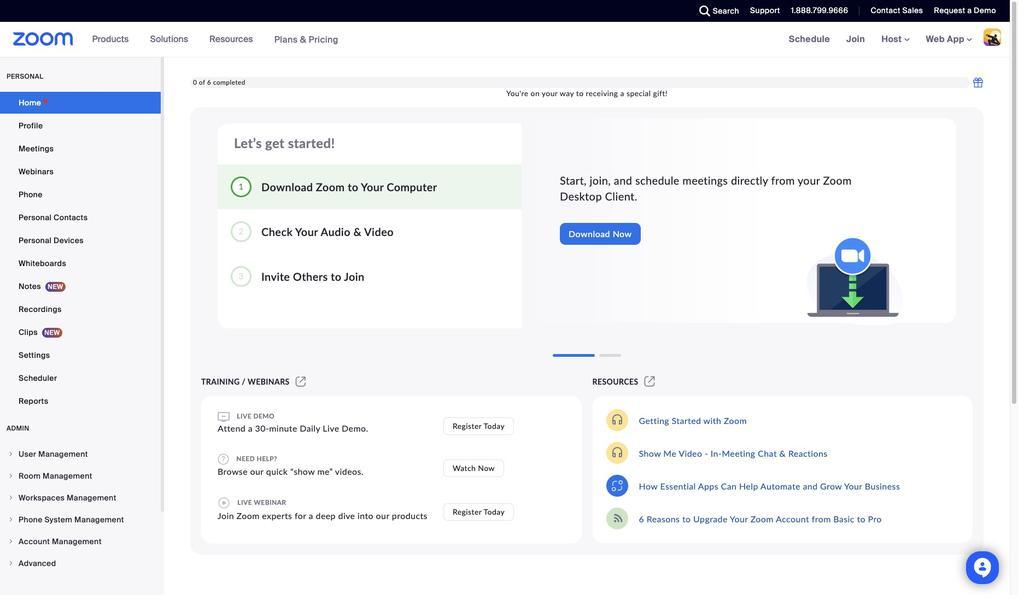 Task type: describe. For each thing, give the bounding box(es) containing it.
contacts
[[54, 213, 88, 223]]

me
[[664, 448, 677, 459]]

upgrade
[[694, 514, 728, 524]]

& inside product information navigation
[[300, 34, 307, 45]]

getting
[[639, 415, 670, 426]]

1 horizontal spatial video
[[679, 448, 703, 459]]

how essential apps can help automate and grow your business
[[639, 481, 901, 492]]

personal
[[7, 72, 43, 81]]

you're on your way to receiving a special gift!
[[507, 89, 668, 98]]

webinars
[[248, 377, 290, 387]]

into
[[358, 511, 374, 521]]

your inside start, join, and schedule meetings directly from your zoom desktop client.
[[798, 174, 821, 187]]

schedule
[[789, 33, 830, 45]]

right image for room
[[8, 473, 14, 480]]

sales
[[903, 5, 924, 15]]

workspaces management
[[19, 493, 116, 503]]

solutions
[[150, 33, 188, 45]]

home
[[19, 98, 41, 108]]

me"
[[318, 467, 333, 477]]

others
[[293, 270, 328, 283]]

right image for phone
[[8, 517, 14, 524]]

1 vertical spatial our
[[376, 511, 390, 521]]

can
[[721, 481, 737, 492]]

desktop
[[560, 190, 602, 203]]

let's
[[234, 135, 262, 151]]

reports
[[19, 397, 48, 406]]

advanced
[[19, 559, 56, 569]]

right image for workspaces
[[8, 495, 14, 502]]

started!
[[288, 135, 335, 151]]

download for download now
[[569, 229, 611, 239]]

2
[[239, 226, 244, 236]]

join,
[[590, 174, 611, 187]]

receiving
[[586, 89, 618, 98]]

webinars
[[19, 167, 54, 177]]

personal contacts link
[[0, 207, 161, 229]]

host button
[[882, 33, 910, 45]]

banner containing products
[[0, 22, 1010, 57]]

recordings link
[[0, 299, 161, 321]]

start, join, and schedule meetings directly from your zoom desktop client.
[[560, 174, 852, 203]]

account inside menu item
[[19, 537, 50, 547]]

home link
[[0, 92, 161, 114]]

register today for attend a 30-minute daily live demo.
[[453, 422, 505, 431]]

on
[[531, 89, 540, 98]]

now for watch now
[[478, 464, 495, 473]]

let's get started!
[[234, 135, 335, 151]]

your left audio
[[295, 225, 318, 238]]

admin
[[7, 425, 29, 433]]

your left computer
[[361, 180, 384, 193]]

products
[[392, 511, 428, 521]]

personal for personal contacts
[[19, 213, 52, 223]]

start,
[[560, 174, 587, 187]]

browse
[[218, 467, 248, 477]]

devices
[[54, 236, 84, 246]]

invite
[[261, 270, 290, 283]]

0 horizontal spatial your
[[542, 89, 558, 98]]

admin menu menu
[[0, 444, 161, 576]]

clips link
[[0, 322, 161, 344]]

plans & pricing
[[274, 34, 339, 45]]

personal for personal devices
[[19, 236, 52, 246]]

request
[[935, 5, 966, 15]]

recordings
[[19, 305, 62, 315]]

management for account management
[[52, 537, 102, 547]]

meetings
[[683, 174, 728, 187]]

live for zoom
[[238, 499, 252, 507]]

0 of 6 completed
[[193, 78, 246, 87]]

client.
[[605, 190, 638, 203]]

browse our quick "show me" videos.
[[218, 467, 364, 477]]

support
[[751, 5, 781, 15]]

invite others to join
[[261, 270, 365, 283]]

today for attend a 30-minute daily live demo.
[[484, 422, 505, 431]]

zoom inside start, join, and schedule meetings directly from your zoom desktop client.
[[824, 174, 852, 187]]

-
[[705, 448, 709, 459]]

today for join zoom experts for a deep dive into our products
[[484, 508, 505, 517]]

download for download zoom to your computer
[[261, 180, 313, 193]]

getting started with zoom
[[639, 415, 747, 426]]

whiteboards link
[[0, 253, 161, 275]]

now for download now
[[613, 229, 632, 239]]

profile
[[19, 121, 43, 131]]

3
[[239, 271, 244, 281]]

meetings
[[19, 144, 54, 154]]

zoom logo image
[[13, 32, 73, 46]]

need help?
[[235, 455, 277, 463]]

resources
[[210, 33, 253, 45]]

completed
[[213, 78, 246, 87]]

minute
[[269, 423, 298, 434]]

to right way at the top right
[[576, 89, 584, 98]]

1 horizontal spatial from
[[812, 514, 831, 524]]

a left special
[[621, 89, 625, 98]]

phone for phone system management
[[19, 515, 43, 525]]

products
[[92, 33, 129, 45]]

from inside start, join, and schedule meetings directly from your zoom desktop client.
[[772, 174, 795, 187]]

computer
[[387, 180, 437, 193]]

show me video - in-meeting chat & reactions
[[639, 448, 828, 459]]

register for attend a 30-minute daily live demo.
[[453, 422, 482, 431]]

resources button
[[210, 22, 258, 57]]

whiteboards
[[19, 259, 66, 269]]

products button
[[92, 22, 134, 57]]

watch now button
[[444, 460, 504, 478]]

workspaces management menu item
[[0, 488, 161, 509]]

management for workspaces management
[[67, 493, 116, 503]]

join for join
[[847, 33, 866, 45]]

join zoom experts for a deep dive into our products
[[218, 511, 428, 521]]

meetings navigation
[[781, 22, 1010, 57]]

need
[[237, 455, 255, 463]]

directly
[[731, 174, 769, 187]]

a right for
[[309, 511, 313, 521]]

reactions
[[789, 448, 828, 459]]

0 vertical spatial account
[[776, 514, 810, 524]]

check your audio & video
[[261, 225, 394, 238]]

2 horizontal spatial &
[[780, 448, 786, 459]]

profile link
[[0, 115, 161, 137]]

join for join zoom experts for a deep dive into our products
[[218, 511, 234, 521]]

training
[[201, 377, 240, 387]]

automate
[[761, 481, 801, 492]]



Task type: vqa. For each thing, say whether or not it's contained in the screenshot.


Task type: locate. For each thing, give the bounding box(es) containing it.
management inside user management menu item
[[38, 450, 88, 460]]

0 horizontal spatial download
[[261, 180, 313, 193]]

0 vertical spatial join
[[847, 33, 866, 45]]

3 right image from the top
[[8, 539, 14, 545]]

phone inside 'personal menu' menu
[[19, 190, 43, 200]]

management inside account management menu item
[[52, 537, 102, 547]]

1 horizontal spatial &
[[354, 225, 362, 238]]

and up client.
[[614, 174, 633, 187]]

1 register today from the top
[[453, 422, 505, 431]]

now down client.
[[613, 229, 632, 239]]

started
[[672, 415, 702, 426]]

management up workspaces management
[[43, 472, 92, 481]]

1 register from the top
[[453, 422, 482, 431]]

room management menu item
[[0, 466, 161, 487]]

0 vertical spatial register today button
[[444, 418, 514, 435]]

your right 'upgrade'
[[730, 514, 748, 524]]

join right others
[[344, 270, 365, 283]]

2 today from the top
[[484, 508, 505, 517]]

1 horizontal spatial download
[[569, 229, 611, 239]]

1 horizontal spatial account
[[776, 514, 810, 524]]

banner
[[0, 22, 1010, 57]]

0 horizontal spatial from
[[772, 174, 795, 187]]

our right 'into'
[[376, 511, 390, 521]]

resources
[[593, 377, 639, 387]]

right image left system
[[8, 517, 14, 524]]

webinar
[[254, 499, 286, 507]]

phone system management menu item
[[0, 510, 161, 531]]

from left basic
[[812, 514, 831, 524]]

right image
[[8, 451, 14, 458], [8, 517, 14, 524]]

right image inside user management menu item
[[8, 451, 14, 458]]

user management
[[19, 450, 88, 460]]

management inside room management menu item
[[43, 472, 92, 481]]

1 vertical spatial register today button
[[444, 504, 514, 521]]

to right others
[[331, 270, 342, 283]]

2 right image from the top
[[8, 495, 14, 502]]

1 vertical spatial right image
[[8, 517, 14, 524]]

videos.
[[335, 467, 364, 477]]

phone down the workspaces
[[19, 515, 43, 525]]

1 horizontal spatial 6
[[639, 514, 645, 524]]

grow
[[821, 481, 842, 492]]

2 register today button from the top
[[444, 504, 514, 521]]

management inside phone system management 'menu item'
[[74, 515, 124, 525]]

1 horizontal spatial your
[[798, 174, 821, 187]]

register for join zoom experts for a deep dive into our products
[[453, 508, 482, 517]]

register today
[[453, 422, 505, 431], [453, 508, 505, 517]]

phone for phone
[[19, 190, 43, 200]]

management for user management
[[38, 450, 88, 460]]

right image inside workspaces management 'menu item'
[[8, 495, 14, 502]]

0 vertical spatial video
[[364, 225, 394, 238]]

0 horizontal spatial now
[[478, 464, 495, 473]]

now right watch
[[478, 464, 495, 473]]

2 horizontal spatial join
[[847, 33, 866, 45]]

and inside start, join, and schedule meetings directly from your zoom desktop client.
[[614, 174, 633, 187]]

1 horizontal spatial our
[[376, 511, 390, 521]]

0 vertical spatial register today
[[453, 422, 505, 431]]

right image inside room management menu item
[[8, 473, 14, 480]]

video left -
[[679, 448, 703, 459]]

contact sales
[[871, 5, 924, 15]]

advanced menu item
[[0, 554, 161, 574]]

management inside workspaces management 'menu item'
[[67, 493, 116, 503]]

to right reasons
[[683, 514, 691, 524]]

0 vertical spatial register
[[453, 422, 482, 431]]

1 vertical spatial personal
[[19, 236, 52, 246]]

join inside meetings "navigation"
[[847, 33, 866, 45]]

in-
[[711, 448, 722, 459]]

account management menu item
[[0, 532, 161, 553]]

0 horizontal spatial our
[[250, 467, 264, 477]]

register today button for attend a 30-minute daily live demo.
[[444, 418, 514, 435]]

register up watch
[[453, 422, 482, 431]]

management up room management
[[38, 450, 88, 460]]

request a demo
[[935, 5, 997, 15]]

notes link
[[0, 276, 161, 298]]

clips
[[19, 328, 38, 338]]

management down workspaces management 'menu item'
[[74, 515, 124, 525]]

0 horizontal spatial 6
[[207, 78, 211, 87]]

your right grow
[[845, 481, 863, 492]]

0 vertical spatial 6
[[207, 78, 211, 87]]

quick
[[266, 467, 288, 477]]

register today up watch now
[[453, 422, 505, 431]]

1 vertical spatial now
[[478, 464, 495, 473]]

& right chat
[[780, 448, 786, 459]]

1 vertical spatial phone
[[19, 515, 43, 525]]

0 vertical spatial personal
[[19, 213, 52, 223]]

show me video - in-meeting chat & reactions link
[[639, 448, 828, 459]]

now inside button
[[478, 464, 495, 473]]

right image for account
[[8, 539, 14, 545]]

1.888.799.9666
[[791, 5, 849, 15]]

to for download zoom to your computer
[[348, 180, 359, 193]]

today down watch now button
[[484, 508, 505, 517]]

right image inside phone system management 'menu item'
[[8, 517, 14, 524]]

register today button down watch now button
[[444, 504, 514, 521]]

1 horizontal spatial and
[[803, 481, 818, 492]]

0 vertical spatial live
[[237, 413, 252, 421]]

/
[[242, 377, 246, 387]]

user management menu item
[[0, 444, 161, 465]]

dive
[[338, 511, 355, 521]]

join link
[[839, 22, 874, 57]]

30-
[[255, 423, 269, 434]]

help?
[[257, 455, 277, 463]]

1 vertical spatial register
[[453, 508, 482, 517]]

6 reasons to upgrade your zoom account from basic to pro
[[639, 514, 882, 524]]

register today for join zoom experts for a deep dive into our products
[[453, 508, 505, 517]]

live up attend
[[237, 413, 252, 421]]

0 horizontal spatial account
[[19, 537, 50, 547]]

2 register today from the top
[[453, 508, 505, 517]]

contact sales link
[[863, 0, 926, 22], [871, 5, 924, 15]]

scheduler
[[19, 374, 57, 383]]

live
[[323, 423, 339, 434]]

right image left account management
[[8, 539, 14, 545]]

register today button for join zoom experts for a deep dive into our products
[[444, 504, 514, 521]]

1 vertical spatial 6
[[639, 514, 645, 524]]

register
[[453, 422, 482, 431], [453, 508, 482, 517]]

1 right image from the top
[[8, 451, 14, 458]]

download inside button
[[569, 229, 611, 239]]

2 phone from the top
[[19, 515, 43, 525]]

1 vertical spatial join
[[344, 270, 365, 283]]

0 vertical spatial and
[[614, 174, 633, 187]]

phone inside 'menu item'
[[19, 515, 43, 525]]

6
[[207, 78, 211, 87], [639, 514, 645, 524]]

web
[[926, 33, 945, 45]]

scheduler link
[[0, 368, 161, 390]]

phone down webinars
[[19, 190, 43, 200]]

our
[[250, 467, 264, 477], [376, 511, 390, 521]]

0 vertical spatial from
[[772, 174, 795, 187]]

video right audio
[[364, 225, 394, 238]]

6 right of
[[207, 78, 211, 87]]

support link
[[742, 0, 783, 22], [751, 5, 781, 15]]

management for room management
[[43, 472, 92, 481]]

now inside button
[[613, 229, 632, 239]]

0 vertical spatial our
[[250, 467, 264, 477]]

phone link
[[0, 184, 161, 206]]

to for invite others to join
[[331, 270, 342, 283]]

management up phone system management 'menu item'
[[67, 493, 116, 503]]

1 vertical spatial register today
[[453, 508, 505, 517]]

1 personal from the top
[[19, 213, 52, 223]]

watch
[[453, 464, 476, 473]]

window new image
[[643, 377, 657, 387]]

1 vertical spatial live
[[238, 499, 252, 507]]

2 personal from the top
[[19, 236, 52, 246]]

0 vertical spatial your
[[542, 89, 558, 98]]

from right directly on the right of page
[[772, 174, 795, 187]]

2 vertical spatial &
[[780, 448, 786, 459]]

special
[[627, 89, 651, 98]]

1 vertical spatial download
[[569, 229, 611, 239]]

your
[[361, 180, 384, 193], [295, 225, 318, 238], [845, 481, 863, 492], [730, 514, 748, 524]]

a left demo
[[968, 5, 972, 15]]

account up advanced
[[19, 537, 50, 547]]

how
[[639, 481, 658, 492]]

search button
[[691, 0, 742, 22]]

demo.
[[342, 423, 369, 434]]

0 vertical spatial today
[[484, 422, 505, 431]]

live demo
[[235, 413, 275, 421]]

1 phone from the top
[[19, 190, 43, 200]]

personal menu menu
[[0, 92, 161, 414]]

0 vertical spatial now
[[613, 229, 632, 239]]

live left webinar
[[238, 499, 252, 507]]

today up watch now
[[484, 422, 505, 431]]

a left 30-
[[248, 423, 253, 434]]

join left host
[[847, 33, 866, 45]]

to for 6 reasons to upgrade your zoom account from basic to pro
[[683, 514, 691, 524]]

to up audio
[[348, 180, 359, 193]]

a
[[968, 5, 972, 15], [621, 89, 625, 98], [248, 423, 253, 434], [309, 511, 313, 521]]

right image left room
[[8, 473, 14, 480]]

getting started with zoom link
[[639, 415, 747, 426]]

0 horizontal spatial join
[[218, 511, 234, 521]]

profile picture image
[[984, 28, 1002, 46]]

0 horizontal spatial video
[[364, 225, 394, 238]]

management up 'advanced' menu item
[[52, 537, 102, 547]]

our down need help?
[[250, 467, 264, 477]]

to
[[576, 89, 584, 98], [348, 180, 359, 193], [331, 270, 342, 283], [683, 514, 691, 524], [857, 514, 866, 524]]

register today button
[[444, 418, 514, 435], [444, 504, 514, 521]]

product information navigation
[[84, 22, 347, 57]]

2 vertical spatial join
[[218, 511, 234, 521]]

plans
[[274, 34, 298, 45]]

join down browse
[[218, 511, 234, 521]]

experts
[[262, 511, 292, 521]]

live for a
[[237, 413, 252, 421]]

to left pro
[[857, 514, 866, 524]]

web app button
[[926, 33, 973, 45]]

business
[[865, 481, 901, 492]]

get
[[265, 135, 285, 151]]

2 right image from the top
[[8, 517, 14, 524]]

right image inside 'advanced' menu item
[[8, 561, 14, 567]]

right image left advanced
[[8, 561, 14, 567]]

download down let's get started!
[[261, 180, 313, 193]]

contact
[[871, 5, 901, 15]]

right image left the workspaces
[[8, 495, 14, 502]]

settings link
[[0, 345, 161, 367]]

you're
[[507, 89, 529, 98]]

1 vertical spatial today
[[484, 508, 505, 517]]

1 today from the top
[[484, 422, 505, 431]]

personal up "whiteboards"
[[19, 236, 52, 246]]

register today down watch now button
[[453, 508, 505, 517]]

and left grow
[[803, 481, 818, 492]]

0 horizontal spatial &
[[300, 34, 307, 45]]

1 vertical spatial &
[[354, 225, 362, 238]]

personal
[[19, 213, 52, 223], [19, 236, 52, 246]]

account down automate
[[776, 514, 810, 524]]

of
[[199, 78, 205, 87]]

0 vertical spatial right image
[[8, 451, 14, 458]]

right image left user
[[8, 451, 14, 458]]

& right audio
[[354, 225, 362, 238]]

2 register from the top
[[453, 508, 482, 517]]

way
[[560, 89, 574, 98]]

window new image
[[294, 377, 308, 387]]

0 horizontal spatial and
[[614, 174, 633, 187]]

1 vertical spatial and
[[803, 481, 818, 492]]

right image for user
[[8, 451, 14, 458]]

1 vertical spatial your
[[798, 174, 821, 187]]

1 register today button from the top
[[444, 418, 514, 435]]

0 vertical spatial download
[[261, 180, 313, 193]]

register down watch
[[453, 508, 482, 517]]

right image
[[8, 473, 14, 480], [8, 495, 14, 502], [8, 539, 14, 545], [8, 561, 14, 567]]

download down the desktop
[[569, 229, 611, 239]]

pricing
[[309, 34, 339, 45]]

right image inside account management menu item
[[8, 539, 14, 545]]

personal up personal devices
[[19, 213, 52, 223]]

0 vertical spatial phone
[[19, 190, 43, 200]]

how essential apps can help automate and grow your business link
[[639, 481, 901, 492]]

notes
[[19, 282, 41, 292]]

& right plans
[[300, 34, 307, 45]]

host
[[882, 33, 905, 45]]

1 horizontal spatial join
[[344, 270, 365, 283]]

1 right image from the top
[[8, 473, 14, 480]]

download
[[261, 180, 313, 193], [569, 229, 611, 239]]

show
[[639, 448, 661, 459]]

1 vertical spatial video
[[679, 448, 703, 459]]

search
[[713, 6, 740, 16]]

register today button up watch now
[[444, 418, 514, 435]]

1 horizontal spatial now
[[613, 229, 632, 239]]

zoom
[[824, 174, 852, 187], [316, 180, 345, 193], [724, 415, 747, 426], [237, 511, 260, 521], [751, 514, 774, 524]]

webinars link
[[0, 161, 161, 183]]

personal devices link
[[0, 230, 161, 252]]

1 vertical spatial account
[[19, 537, 50, 547]]

1 vertical spatial from
[[812, 514, 831, 524]]

4 right image from the top
[[8, 561, 14, 567]]

0 vertical spatial &
[[300, 34, 307, 45]]

meeting
[[722, 448, 756, 459]]

personal inside "link"
[[19, 213, 52, 223]]

video
[[364, 225, 394, 238], [679, 448, 703, 459]]

watch now
[[453, 464, 495, 473]]

phone system management
[[19, 515, 124, 525]]

6 left reasons
[[639, 514, 645, 524]]



